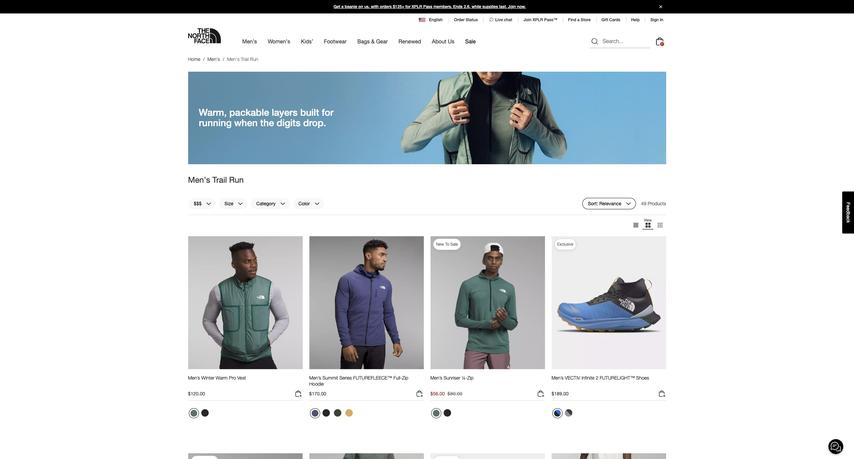 Task type: vqa. For each thing, say whether or not it's contained in the screenshot.
Clear All button
no



Task type: describe. For each thing, give the bounding box(es) containing it.
tnf black radio for $120.00
[[200, 408, 210, 419]]

pine needle image
[[334, 410, 341, 417]]

49 products status
[[642, 198, 667, 210]]

winter
[[201, 376, 215, 381]]

&
[[372, 38, 375, 44]]

store
[[581, 18, 591, 22]]

men's winter warm pro vest button
[[188, 376, 246, 388]]

f e e d b a c k
[[846, 202, 852, 223]]

exclusive
[[558, 242, 574, 247]]

for inside warm, packable layers built for running when the digits drop.
[[322, 107, 334, 118]]

optic blue/tnf black image
[[554, 411, 561, 417]]

warm,
[[199, 107, 227, 118]]

0 horizontal spatial sale
[[451, 242, 458, 247]]

1 horizontal spatial men's link
[[242, 32, 257, 50]]

color
[[299, 201, 310, 206]]

footwear link
[[324, 32, 347, 50]]

men's vectiv infinite 2 futurelight™ shoes
[[552, 376, 650, 381]]

2 / from the left
[[223, 56, 225, 62]]

find a store link
[[569, 18, 591, 22]]

join xplr pass™
[[524, 18, 558, 22]]

TNF Black radio
[[442, 408, 453, 419]]

new
[[437, 242, 444, 247]]

sign in
[[651, 18, 664, 22]]

bags & gear link
[[358, 32, 388, 50]]

footwear
[[324, 38, 347, 44]]

$choose color$ option group for winter
[[188, 408, 211, 422]]

cave blue image
[[312, 411, 319, 417]]

get a beanie on us, with orders $125+ for xplr pass members. ends 2.6, while supplies last. join now.
[[334, 4, 526, 9]]

49 products
[[642, 201, 667, 207]]

the north face home page image
[[188, 28, 221, 43]]

women's link
[[268, 32, 290, 50]]

for inside get a beanie on us, with orders $125+ for xplr pass members. ends 2.6, while supplies last. join now. link
[[406, 4, 411, 9]]

2
[[596, 376, 599, 381]]

0 horizontal spatial join
[[509, 4, 516, 9]]

products
[[648, 201, 667, 207]]

futurelight™
[[600, 376, 635, 381]]

dark sage image for men's winter warm pro vest
[[191, 411, 197, 417]]

about
[[432, 38, 447, 44]]

c
[[846, 218, 852, 221]]

get a beanie on us, with orders $125+ for xplr pass members. ends 2.6, while supplies last. join now. link
[[0, 0, 855, 13]]

a for store
[[578, 18, 580, 22]]

1 vertical spatial xplr
[[533, 18, 544, 22]]

men's summit series futurefleece™ full-zip hoodie image
[[309, 236, 424, 370]]

1 horizontal spatial run
[[250, 56, 258, 62]]

1 vertical spatial join
[[524, 18, 532, 22]]

men's summit series futurefleece™ full-zip hoodie
[[309, 376, 409, 387]]

hoodie
[[309, 382, 324, 387]]

bags
[[358, 38, 370, 44]]

2 e from the top
[[846, 208, 852, 210]]

2.6,
[[464, 4, 471, 9]]

men's trail run
[[188, 175, 244, 185]]

members.
[[434, 4, 453, 9]]

1 link
[[655, 36, 666, 47]]

find
[[569, 18, 577, 22]]

sort: relevance
[[588, 201, 622, 206]]

search all image
[[591, 37, 599, 45]]

live chat button
[[489, 17, 513, 23]]

layers
[[272, 107, 298, 118]]

english link
[[419, 17, 444, 23]]

men's winter warm pro vest
[[188, 376, 246, 381]]

gift cards
[[602, 18, 621, 22]]

men's sunriser ¼-zip image
[[431, 236, 545, 370]]

0 horizontal spatial xplr
[[412, 4, 422, 9]]

category
[[257, 201, 276, 206]]

ends
[[454, 4, 463, 9]]

49
[[642, 201, 647, 207]]

home
[[188, 56, 201, 62]]

kids' link
[[301, 32, 313, 50]]

about us
[[432, 38, 455, 44]]

2 zip from the left
[[468, 376, 474, 381]]

sunriser
[[444, 376, 461, 381]]

full-
[[394, 376, 402, 381]]

¼-
[[462, 376, 468, 381]]

english
[[429, 18, 443, 22]]

men's vectiv infinite 2 futurelight™ shoes image
[[552, 236, 667, 370]]

zip inside men's summit series futurefleece™ full-zip hoodie
[[402, 376, 409, 381]]

infinite
[[582, 376, 595, 381]]

join xplr pass™ link
[[524, 18, 558, 22]]

to
[[446, 242, 450, 247]]

size
[[225, 201, 234, 206]]

$choose color$ option group for sunriser
[[431, 408, 454, 422]]

built
[[301, 107, 319, 118]]

summit gold image
[[346, 410, 353, 417]]

Asphalt Grey/Meld Grey radio
[[564, 408, 574, 419]]

men's sunriser ¼-zip button
[[431, 376, 474, 388]]

live chat
[[496, 18, 513, 22]]

summit
[[323, 376, 338, 381]]

d
[[846, 210, 852, 213]]

a for beanie
[[342, 4, 344, 9]]

men's sunriser short-sleeve image
[[188, 454, 303, 460]]

home link
[[188, 56, 201, 62]]

dark sage image for men's sunriser ¼-zip
[[433, 411, 440, 417]]

men's sunriser ¼-zip
[[431, 376, 474, 381]]

kids'
[[301, 38, 313, 44]]

orders
[[380, 4, 392, 9]]

supplies
[[483, 4, 499, 9]]

renewed link
[[399, 32, 422, 50]]

pass™
[[545, 18, 558, 22]]

dark sage radio for men's winter warm pro vest
[[189, 409, 199, 419]]

live
[[496, 18, 503, 22]]

gift
[[602, 18, 609, 22]]

drop.
[[303, 117, 326, 129]]

close image
[[657, 5, 666, 8]]

digits
[[277, 117, 301, 129]]

vest
[[237, 376, 246, 381]]

men's for men's summit series futurefleece™ full-zip hoodie
[[309, 376, 321, 381]]

running
[[199, 117, 232, 129]]

in
[[661, 18, 664, 22]]



Task type: locate. For each thing, give the bounding box(es) containing it.
Cave Blue radio
[[310, 409, 320, 419]]

when
[[234, 117, 258, 129]]

status
[[466, 18, 478, 22]]

for right the $125+
[[406, 4, 411, 9]]

warm
[[216, 376, 228, 381]]

1 horizontal spatial join
[[524, 18, 532, 22]]

1 horizontal spatial dark sage radio
[[431, 409, 442, 419]]

for
[[406, 4, 411, 9], [322, 107, 334, 118]]

find a store
[[569, 18, 591, 22]]

2 $choose color$ option group from the left
[[309, 408, 355, 422]]

category button
[[251, 198, 290, 210]]

a up k
[[846, 216, 852, 218]]

1 tnf black image from the left
[[201, 410, 209, 417]]

home / men's / men's trail run
[[188, 56, 258, 62]]

men's inside men's summit series futurefleece™ full-zip hoodie
[[309, 376, 321, 381]]

Dark Sage radio
[[189, 409, 199, 419], [431, 409, 442, 419]]

men's link
[[242, 32, 257, 50], [208, 56, 220, 62]]

0 horizontal spatial zip
[[402, 376, 409, 381]]

dark sage radio down $120.00
[[189, 409, 199, 419]]

0 horizontal spatial tnf black radio
[[200, 408, 210, 419]]

zip
[[402, 376, 409, 381], [468, 376, 474, 381]]

0 vertical spatial join
[[509, 4, 516, 9]]

1 horizontal spatial xplr
[[533, 18, 544, 22]]

about us link
[[432, 32, 455, 50]]

tnf black image for winter
[[201, 410, 209, 417]]

dark sage image left tnf black radio
[[433, 411, 440, 417]]

2 dark sage image from the left
[[433, 411, 440, 417]]

on
[[359, 4, 363, 9]]

1 horizontal spatial a
[[578, 18, 580, 22]]

new to sale
[[437, 242, 458, 247]]

packable
[[230, 107, 269, 118]]

1 tnf black radio from the left
[[200, 408, 210, 419]]

men's left vectiv
[[552, 376, 564, 381]]

Optic Blue/TNF Black radio
[[553, 409, 563, 419]]

zip right "futurefleece™"
[[402, 376, 409, 381]]

$choose color$ option group
[[188, 408, 211, 422], [309, 408, 355, 422], [431, 408, 454, 422], [552, 408, 575, 422]]

f
[[846, 202, 852, 205]]

0 vertical spatial sale
[[466, 38, 476, 44]]

sign
[[651, 18, 659, 22]]

1 zip from the left
[[402, 376, 409, 381]]

$choose color$ option group for summit
[[309, 408, 355, 422]]

sale right to
[[451, 242, 458, 247]]

0 horizontal spatial run
[[229, 175, 244, 185]]

tnf black image for sunriser
[[444, 410, 451, 417]]

beanie
[[345, 4, 358, 9]]

0 horizontal spatial tnf black image
[[201, 410, 209, 417]]

men's vectiv enduris 3 athlete 2023 shoes image
[[431, 454, 545, 460]]

1 vertical spatial a
[[578, 18, 580, 22]]

the
[[260, 117, 274, 129]]

asphalt grey/meld grey image
[[565, 410, 573, 417]]

dark sage radio for men's sunriser ¼-zip
[[431, 409, 442, 419]]

b
[[846, 213, 852, 216]]

1 vertical spatial trail
[[213, 175, 227, 185]]

$choose color$ option group for vectiv
[[552, 408, 575, 422]]

gift cards link
[[602, 18, 621, 22]]

dark sage radio left tnf black radio
[[431, 409, 442, 419]]

$170.00
[[309, 391, 327, 397]]

join right last.
[[509, 4, 516, 9]]

sign in button
[[651, 18, 664, 22]]

tnf black image down $120.00
[[201, 410, 209, 417]]

3 men's from the left
[[431, 376, 443, 381]]

with
[[371, 4, 379, 9]]

0 vertical spatial men's link
[[242, 32, 257, 50]]

pass
[[424, 4, 433, 9]]

0 horizontal spatial men's link
[[208, 56, 220, 62]]

men's trail run element
[[227, 56, 258, 62]]

$$$
[[194, 201, 202, 206]]

renewed
[[399, 38, 422, 44]]

men's for men's vectiv infinite 2 futurelight™ shoes
[[552, 376, 564, 381]]

sort: relevance button
[[583, 198, 636, 210]]

while
[[472, 4, 482, 9]]

cards
[[610, 18, 621, 22]]

warm, packable layers built for running when the digits drop.
[[199, 107, 334, 129]]

us
[[448, 38, 455, 44]]

Pine Needle radio
[[332, 408, 343, 419]]

0 horizontal spatial for
[[322, 107, 334, 118]]

men's up hoodie
[[309, 376, 321, 381]]

get
[[334, 4, 341, 9]]

2 tnf black radio from the left
[[321, 408, 332, 419]]

$189.00 button
[[552, 390, 667, 401]]

4 $choose color$ option group from the left
[[552, 408, 575, 422]]

a right get
[[342, 4, 344, 9]]

$125+
[[393, 4, 405, 9]]

0 horizontal spatial a
[[342, 4, 344, 9]]

order
[[455, 18, 465, 22]]

men's limitless run shorts image
[[552, 454, 667, 460]]

2 horizontal spatial a
[[846, 216, 852, 218]]

tnf black image inside option
[[201, 410, 209, 417]]

tnf black radio right cave blue image
[[321, 408, 332, 419]]

/ right the home link
[[203, 56, 205, 62]]

xplr left pass™
[[533, 18, 544, 22]]

1 horizontal spatial dark sage image
[[433, 411, 440, 417]]

0 horizontal spatial dark sage image
[[191, 411, 197, 417]]

men's left winter
[[188, 376, 200, 381]]

sale link
[[466, 32, 476, 50]]

2 tnf black image from the left
[[444, 410, 451, 417]]

0 vertical spatial xplr
[[412, 4, 422, 9]]

1 vertical spatial run
[[229, 175, 244, 185]]

men's winter warm pro vest image
[[188, 236, 303, 370]]

1 vertical spatial men's link
[[208, 56, 220, 62]]

view list box
[[630, 218, 667, 233]]

join
[[509, 4, 516, 9], [524, 18, 532, 22]]

men's link right the home link
[[208, 56, 220, 62]]

1 vertical spatial for
[[322, 107, 334, 118]]

pro
[[229, 376, 236, 381]]

1 horizontal spatial sale
[[466, 38, 476, 44]]

/ left men's trail run element
[[223, 56, 225, 62]]

tnf black radio down $120.00
[[200, 408, 210, 419]]

e up b
[[846, 208, 852, 210]]

gear
[[376, 38, 388, 44]]

order status
[[455, 18, 478, 22]]

relevance
[[600, 201, 622, 206]]

$189.00
[[552, 391, 569, 397]]

color button
[[293, 198, 325, 210]]

men's summit series futurefleece™ full-zip hoodie button
[[309, 376, 424, 388]]

view button
[[642, 218, 655, 233]]

men's
[[188, 376, 200, 381], [309, 376, 321, 381], [431, 376, 443, 381], [552, 376, 564, 381]]

1 $choose color$ option group from the left
[[188, 408, 211, 422]]

0 horizontal spatial /
[[203, 56, 205, 62]]

dark sage image
[[191, 411, 197, 417], [433, 411, 440, 417]]

e up d
[[846, 205, 852, 208]]

zip right sunriser
[[468, 376, 474, 381]]

k
[[846, 221, 852, 223]]

2 dark sage radio from the left
[[431, 409, 442, 419]]

1 horizontal spatial trail
[[241, 56, 249, 62]]

e
[[846, 205, 852, 208], [846, 208, 852, 210]]

1 men's from the left
[[188, 376, 200, 381]]

sale
[[466, 38, 476, 44], [451, 242, 458, 247]]

1 e from the top
[[846, 205, 852, 208]]

tnf black image inside radio
[[444, 410, 451, 417]]

a inside button
[[846, 216, 852, 218]]

size button
[[219, 198, 248, 210]]

join down now.
[[524, 18, 532, 22]]

$56.00
[[431, 391, 445, 397]]

1 dark sage image from the left
[[191, 411, 197, 417]]

help
[[632, 18, 640, 22]]

tnf black radio for $170.00
[[321, 408, 332, 419]]

men's winter warm pro tights image
[[309, 454, 424, 460]]

tnf black image
[[201, 410, 209, 417], [444, 410, 451, 417]]

xplr
[[412, 4, 422, 9], [533, 18, 544, 22]]

1 vertical spatial sale
[[451, 242, 458, 247]]

$80.00
[[448, 391, 463, 397]]

a
[[342, 4, 344, 9], [578, 18, 580, 22], [846, 216, 852, 218]]

2 vertical spatial a
[[846, 216, 852, 218]]

1
[[662, 42, 663, 46]]

Search search field
[[590, 35, 650, 48]]

f e e d b a c k button
[[843, 192, 855, 234]]

a right find at the top
[[578, 18, 580, 22]]

us,
[[365, 4, 370, 9]]

now.
[[518, 4, 526, 9]]

men's left sunriser
[[431, 376, 443, 381]]

shoes
[[637, 376, 650, 381]]

TNF Black radio
[[200, 408, 210, 419], [321, 408, 332, 419]]

sale right us
[[466, 38, 476, 44]]

1 horizontal spatial tnf black image
[[444, 410, 451, 417]]

chat
[[504, 18, 513, 22]]

0 horizontal spatial dark sage radio
[[189, 409, 199, 419]]

last.
[[500, 4, 507, 9]]

for right built
[[322, 107, 334, 118]]

xplr left pass
[[412, 4, 422, 9]]

2 men's from the left
[[309, 376, 321, 381]]

1 horizontal spatial zip
[[468, 376, 474, 381]]

3 $choose color$ option group from the left
[[431, 408, 454, 422]]

a man in cold weather running gear from the north face puts on a jacket in a studio shot on a blue background. image
[[188, 72, 667, 165]]

men's link up men's trail run element
[[242, 32, 257, 50]]

women's
[[268, 38, 290, 44]]

men's for men's winter warm pro vest
[[188, 376, 200, 381]]

dark sage image down $120.00
[[191, 411, 197, 417]]

0 vertical spatial run
[[250, 56, 258, 62]]

men's for men's sunriser ¼-zip
[[431, 376, 443, 381]]

4 men's from the left
[[552, 376, 564, 381]]

tnf black image
[[323, 410, 330, 417]]

0 vertical spatial a
[[342, 4, 344, 9]]

0 vertical spatial for
[[406, 4, 411, 9]]

0 horizontal spatial trail
[[213, 175, 227, 185]]

1 / from the left
[[203, 56, 205, 62]]

1 horizontal spatial tnf black radio
[[321, 408, 332, 419]]

1 horizontal spatial for
[[406, 4, 411, 9]]

tnf black image down $80.00
[[444, 410, 451, 417]]

men's vectiv infinite 2 futurelight™ shoes button
[[552, 376, 650, 388]]

$120.00
[[188, 391, 205, 397]]

1 dark sage radio from the left
[[189, 409, 199, 419]]

1 horizontal spatial /
[[223, 56, 225, 62]]

futurefleece™
[[354, 376, 393, 381]]

Summit Gold radio
[[344, 408, 355, 419]]

0 vertical spatial trail
[[241, 56, 249, 62]]

men's inside button
[[188, 376, 200, 381]]



